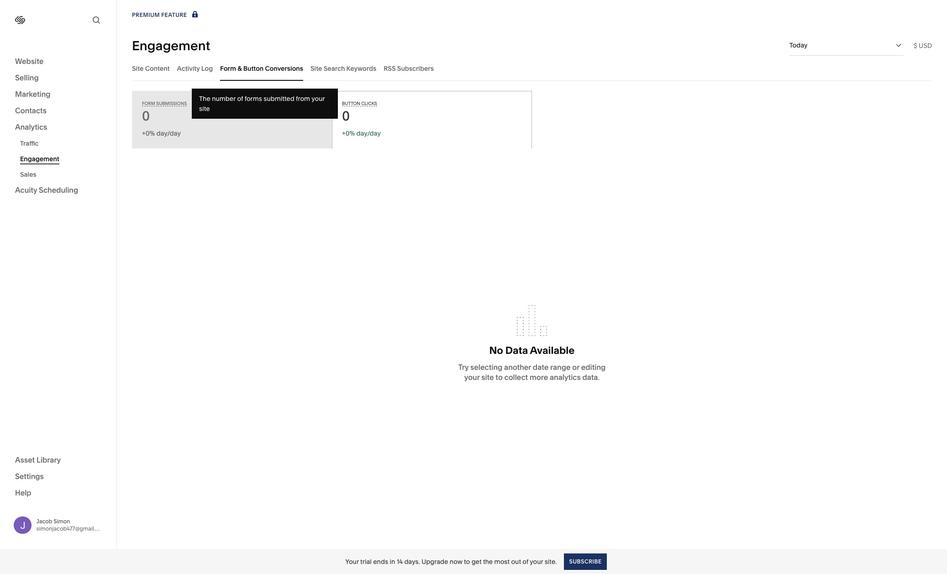 Task type: locate. For each thing, give the bounding box(es) containing it.
engagement down traffic
[[20, 155, 59, 163]]

data
[[505, 344, 528, 357]]

0 horizontal spatial form
[[142, 101, 155, 106]]

your
[[464, 373, 480, 382], [530, 557, 543, 566]]

ends
[[373, 557, 388, 566]]

day/day for button clicks 0 0% day/day
[[356, 129, 381, 137]]

rss subscribers
[[384, 64, 434, 72]]

rss subscribers button
[[384, 56, 434, 81]]

selecting
[[470, 363, 503, 372]]

0 horizontal spatial engagement
[[20, 155, 59, 163]]

day/day down 'clicks'
[[356, 129, 381, 137]]

range
[[550, 363, 571, 372]]

2 site from the left
[[311, 64, 322, 72]]

2 day/day from the left
[[356, 129, 381, 137]]

no data available
[[489, 344, 575, 357]]

0 for form submissions 0 0% day/day
[[142, 108, 150, 124]]

1 horizontal spatial button
[[342, 101, 360, 106]]

tab list containing site content
[[132, 56, 932, 81]]

rss
[[384, 64, 396, 72]]

your down try
[[464, 373, 480, 382]]

simonjacob477@gmail.com
[[36, 525, 107, 532]]

1 horizontal spatial form
[[220, 64, 236, 72]]

acuity scheduling link
[[15, 185, 101, 196]]

form inside form & button conversions button
[[220, 64, 236, 72]]

analytics
[[15, 122, 47, 132]]

0 horizontal spatial day/day
[[156, 129, 181, 137]]

site left content
[[132, 64, 144, 72]]

$ usd
[[914, 41, 932, 50]]

analytics
[[550, 373, 581, 382]]

0%
[[146, 129, 155, 137], [346, 129, 355, 137]]

form left the &
[[220, 64, 236, 72]]

form & button conversions button
[[220, 56, 303, 81]]

form left the submissions
[[142, 101, 155, 106]]

asset
[[15, 455, 35, 464]]

0 vertical spatial form
[[220, 64, 236, 72]]

0 inside form submissions 0 0% day/day
[[142, 108, 150, 124]]

get
[[472, 557, 482, 566]]

button
[[243, 64, 264, 72], [342, 101, 360, 106]]

1 vertical spatial button
[[342, 101, 360, 106]]

site left search
[[311, 64, 322, 72]]

your right of
[[530, 557, 543, 566]]

your inside try selecting another date range or editing your site to collect more analytics data.
[[464, 373, 480, 382]]

tab list
[[132, 56, 932, 81]]

day/day for form submissions 0 0% day/day
[[156, 129, 181, 137]]

library
[[37, 455, 61, 464]]

2 0% from the left
[[346, 129, 355, 137]]

day/day inside form submissions 0 0% day/day
[[156, 129, 181, 137]]

1 vertical spatial your
[[530, 557, 543, 566]]

settings
[[15, 472, 44, 481]]

1 horizontal spatial 0%
[[346, 129, 355, 137]]

acuity scheduling
[[15, 185, 78, 195]]

1 horizontal spatial to
[[496, 373, 503, 382]]

1 horizontal spatial 0
[[342, 108, 350, 124]]

0 vertical spatial button
[[243, 64, 264, 72]]

0 vertical spatial your
[[464, 373, 480, 382]]

date
[[533, 363, 549, 372]]

form submissions 0 0% day/day
[[142, 101, 187, 137]]

premium feature
[[132, 11, 187, 18]]

0 inside button clicks 0 0% day/day
[[342, 108, 350, 124]]

button left 'clicks'
[[342, 101, 360, 106]]

asset library
[[15, 455, 61, 464]]

to left 'get'
[[464, 557, 470, 566]]

day/day
[[156, 129, 181, 137], [356, 129, 381, 137]]

0 horizontal spatial 0%
[[146, 129, 155, 137]]

form
[[220, 64, 236, 72], [142, 101, 155, 106]]

site.
[[545, 557, 557, 566]]

1 day/day from the left
[[156, 129, 181, 137]]

today button
[[789, 35, 904, 55]]

your
[[345, 557, 359, 566]]

site for site search keywords
[[311, 64, 322, 72]]

0
[[142, 108, 150, 124], [342, 108, 350, 124]]

to
[[496, 373, 503, 382], [464, 557, 470, 566]]

traffic link
[[20, 136, 106, 151]]

0 horizontal spatial button
[[243, 64, 264, 72]]

day/day down the submissions
[[156, 129, 181, 137]]

try selecting another date range or editing your site to collect more analytics data.
[[458, 363, 606, 382]]

0 horizontal spatial 0
[[142, 108, 150, 124]]

0% inside form submissions 0 0% day/day
[[146, 129, 155, 137]]

&
[[238, 64, 242, 72]]

site for site content
[[132, 64, 144, 72]]

1 vertical spatial to
[[464, 557, 470, 566]]

engagement up content
[[132, 38, 210, 53]]

0% inside button clicks 0 0% day/day
[[346, 129, 355, 137]]

14
[[397, 557, 403, 566]]

collect
[[504, 373, 528, 382]]

1 0% from the left
[[146, 129, 155, 137]]

1 0 from the left
[[142, 108, 150, 124]]

contacts
[[15, 106, 47, 115]]

1 vertical spatial form
[[142, 101, 155, 106]]

0 vertical spatial engagement
[[132, 38, 210, 53]]

to right site
[[496, 373, 503, 382]]

help
[[15, 488, 31, 497]]

0 for button clicks 0 0% day/day
[[342, 108, 350, 124]]

0 vertical spatial to
[[496, 373, 503, 382]]

button right the &
[[243, 64, 264, 72]]

editing
[[581, 363, 606, 372]]

0 horizontal spatial your
[[464, 373, 480, 382]]

1 horizontal spatial site
[[311, 64, 322, 72]]

another
[[504, 363, 531, 372]]

to inside try selecting another date range or editing your site to collect more analytics data.
[[496, 373, 503, 382]]

0 horizontal spatial to
[[464, 557, 470, 566]]

site search keywords button
[[311, 56, 376, 81]]

selling
[[15, 73, 39, 82]]

keywords
[[346, 64, 376, 72]]

trial
[[360, 557, 372, 566]]

1 horizontal spatial day/day
[[356, 129, 381, 137]]

engagement
[[132, 38, 210, 53], [20, 155, 59, 163]]

form inside form submissions 0 0% day/day
[[142, 101, 155, 106]]

1 site from the left
[[132, 64, 144, 72]]

0 horizontal spatial site
[[132, 64, 144, 72]]

2 0 from the left
[[342, 108, 350, 124]]

day/day inside button clicks 0 0% day/day
[[356, 129, 381, 137]]

$
[[914, 41, 917, 50]]



Task type: describe. For each thing, give the bounding box(es) containing it.
the
[[483, 557, 493, 566]]

feature
[[161, 11, 187, 18]]

button inside button
[[243, 64, 264, 72]]

website
[[15, 57, 44, 66]]

asset library link
[[15, 455, 101, 466]]

in
[[390, 557, 395, 566]]

form & button conversions
[[220, 64, 303, 72]]

form for button
[[220, 64, 236, 72]]

marketing
[[15, 90, 51, 99]]

activity log button
[[177, 56, 213, 81]]

your trial ends in 14 days. upgrade now to get the most out of your site.
[[345, 557, 557, 566]]

engagement link
[[20, 151, 106, 167]]

0% for form submissions 0 0% day/day
[[146, 129, 155, 137]]

help link
[[15, 488, 31, 498]]

button inside button clicks 0 0% day/day
[[342, 101, 360, 106]]

0% for button clicks 0 0% day/day
[[346, 129, 355, 137]]

activity
[[177, 64, 200, 72]]

search
[[324, 64, 345, 72]]

traffic
[[20, 139, 39, 148]]

marketing link
[[15, 89, 101, 100]]

simon
[[54, 518, 70, 525]]

site
[[481, 373, 494, 382]]

site content button
[[132, 56, 170, 81]]

button clicks 0 0% day/day
[[342, 101, 381, 137]]

activity log
[[177, 64, 213, 72]]

website link
[[15, 56, 101, 67]]

scheduling
[[39, 185, 78, 195]]

or
[[572, 363, 580, 372]]

selling link
[[15, 73, 101, 84]]

days.
[[404, 557, 420, 566]]

available
[[530, 344, 575, 357]]

log
[[201, 64, 213, 72]]

subscribers
[[397, 64, 434, 72]]

data.
[[582, 373, 600, 382]]

jacob
[[36, 518, 52, 525]]

upgrade
[[422, 557, 448, 566]]

acuity
[[15, 185, 37, 195]]

site content
[[132, 64, 170, 72]]

site search keywords
[[311, 64, 376, 72]]

most
[[494, 557, 510, 566]]

try
[[458, 363, 469, 372]]

subscribe
[[569, 558, 602, 565]]

contacts link
[[15, 105, 101, 116]]

clicks
[[361, 101, 377, 106]]

1 horizontal spatial your
[[530, 557, 543, 566]]

of
[[523, 557, 529, 566]]

1 vertical spatial engagement
[[20, 155, 59, 163]]

now
[[450, 557, 463, 566]]

usd
[[919, 41, 932, 50]]

out
[[511, 557, 521, 566]]

sales
[[20, 170, 36, 179]]

subscribe button
[[564, 553, 607, 570]]

conversions
[[265, 64, 303, 72]]

no
[[489, 344, 503, 357]]

premium feature button
[[132, 10, 200, 20]]

settings link
[[15, 471, 101, 482]]

form for 0
[[142, 101, 155, 106]]

1 horizontal spatial engagement
[[132, 38, 210, 53]]

premium
[[132, 11, 160, 18]]

today
[[789, 41, 808, 49]]

submissions
[[156, 101, 187, 106]]

more
[[530, 373, 548, 382]]

analytics link
[[15, 122, 101, 133]]

content
[[145, 64, 170, 72]]

sales link
[[20, 167, 106, 182]]

jacob simon simonjacob477@gmail.com
[[36, 518, 107, 532]]



Task type: vqa. For each thing, say whether or not it's contained in the screenshot.
header border color
no



